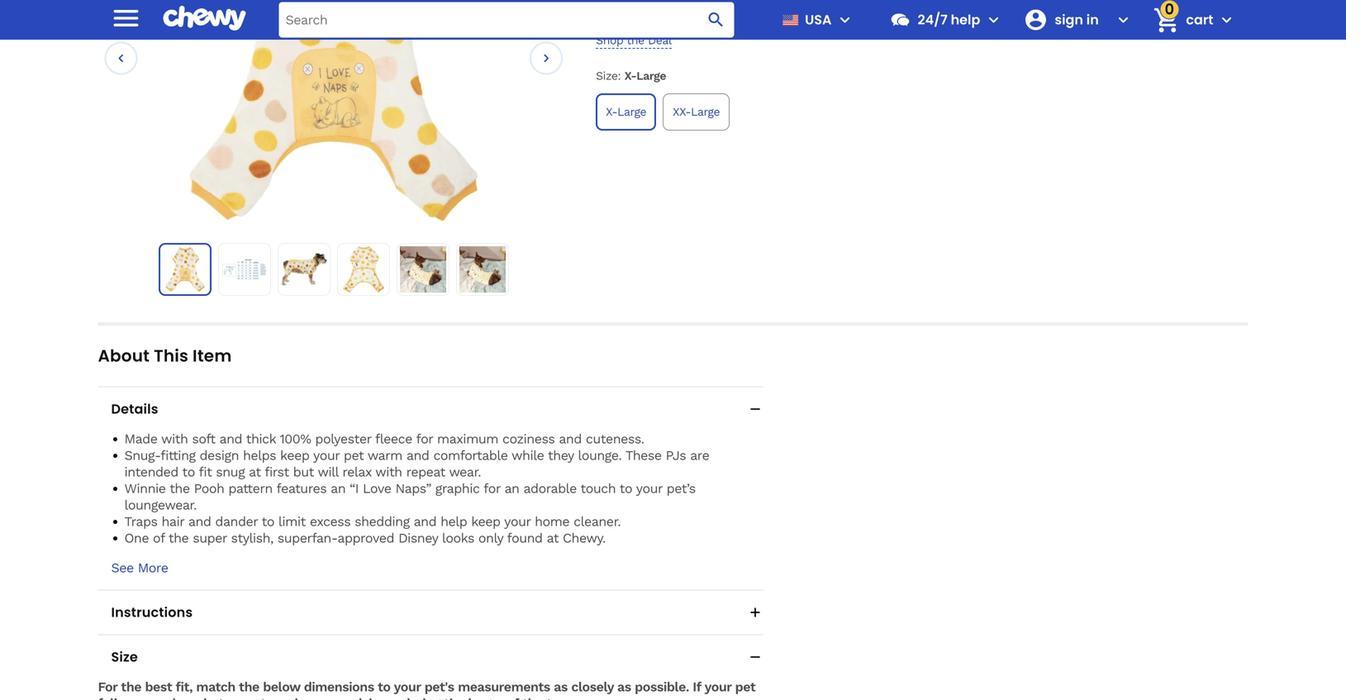 Task type: describe. For each thing, give the bounding box(es) containing it.
disney winnie the pooh "i love naps" dog & cat plush fleece pj, x-large slide 5 of 6 image
[[400, 246, 446, 293]]

1 horizontal spatial for
[[484, 481, 501, 496]]

x-large
[[606, 105, 647, 119]]

naps"
[[396, 481, 431, 496]]

get
[[658, 16, 674, 28]]

newyear
[[798, 16, 844, 28]]

shedding
[[355, 514, 410, 530]]

possible.
[[635, 679, 689, 695]]

cuteness.
[[586, 431, 644, 447]]

cart
[[1187, 10, 1214, 29]]

pooh
[[194, 481, 224, 496]]

group containing x-large
[[593, 90, 946, 134]]

1 horizontal spatial x-
[[625, 69, 637, 83]]

while
[[512, 448, 544, 463]]

usa button
[[776, 0, 855, 40]]

of inside made with soft and thick 100% polyester fleece for maximum coziness and cuteness. snug-fitting design helps keep your pet warm and comfortable while they lounge. these pjs are intended to fit snug at first but will relax with repeat wear. winnie the pooh pattern features an "i love naps" graphic for an adorable touch to your pet's loungewear. traps hair and dander to limit excess shedding and help keep your home cleaner. one of the super stylish, superfan-approved disney looks only found at chewy.
[[153, 530, 165, 546]]

two.
[[547, 696, 573, 700]]

sign
[[1055, 10, 1084, 29]]

pjs
[[666, 448, 686, 463]]

looks
[[442, 530, 474, 546]]

xx-large button
[[663, 94, 730, 131]]

in
[[1087, 10, 1099, 29]]

disney winnie the pooh "i love naps" dog & cat plush fleece pj, x-large slide 4 of 6 image
[[340, 246, 387, 293]]

the up between
[[239, 679, 259, 695]]

ordering
[[390, 696, 441, 700]]

maximum
[[437, 431, 499, 447]]

snug
[[216, 464, 245, 480]]

2 as from the left
[[618, 679, 631, 695]]

only
[[479, 530, 503, 546]]

and up the 'disney'
[[414, 514, 437, 530]]

the down hair
[[169, 530, 189, 546]]

24/7
[[918, 10, 948, 29]]

traps
[[124, 514, 157, 530]]

help menu image
[[984, 10, 1004, 30]]

Product search field
[[279, 2, 734, 38]]

super
[[193, 530, 227, 546]]

with inside "spend $100, get $30 egift card with code: newyear shop the deal"
[[746, 16, 766, 28]]

menu image inside usa dropdown button
[[835, 10, 855, 30]]

size : x-large
[[596, 69, 666, 83]]

$100,
[[632, 16, 655, 28]]

intended
[[124, 464, 178, 480]]

below
[[263, 679, 300, 695]]

code:
[[770, 16, 794, 28]]

about this item
[[98, 344, 232, 367]]

polyester
[[315, 431, 371, 447]]

and up "super"
[[188, 514, 211, 530]]

carousel-slider region
[[105, 0, 563, 225]]

first
[[265, 464, 289, 480]]

disney
[[399, 530, 438, 546]]

touch
[[581, 481, 616, 496]]

snug-
[[124, 448, 161, 463]]

graphic
[[435, 481, 480, 496]]

1 vertical spatial with
[[161, 431, 188, 447]]

superfan-
[[278, 530, 338, 546]]

if
[[693, 679, 701, 695]]

size for size
[[111, 648, 138, 666]]

warm
[[368, 448, 403, 463]]

winnie
[[124, 481, 166, 496]]

dander
[[215, 514, 258, 530]]

approved
[[338, 530, 394, 546]]

egift
[[698, 16, 719, 28]]

we
[[325, 696, 343, 700]]

your left pet's
[[636, 481, 663, 496]]

and up they
[[559, 431, 582, 447]]

your up ordering
[[394, 679, 421, 695]]

pet inside made with soft and thick 100% polyester fleece for maximum coziness and cuteness. snug-fitting design helps keep your pet warm and comfortable while they lounge. these pjs are intended to fit snug at first but will relax with repeat wear. winnie the pooh pattern features an "i love naps" graphic for an adorable touch to your pet's loungewear. traps hair and dander to limit excess shedding and help keep your home cleaner. one of the super stylish, superfan-approved disney looks only found at chewy.
[[344, 448, 364, 463]]

instructions
[[111, 603, 193, 622]]

made with soft and thick 100% polyester fleece for maximum coziness and cuteness. snug-fitting design helps keep your pet warm and comfortable while they lounge. these pjs are intended to fit snug at first but will relax with repeat wear. winnie the pooh pattern features an "i love naps" graphic for an adorable touch to your pet's loungewear. traps hair and dander to limit excess shedding and help keep your home cleaner. one of the super stylish, superfan-approved disney looks only found at chewy.
[[124, 431, 710, 546]]

pet inside for the best fit, match the below dimensions to your pet's measurements as closely as possible. if your pet falls somewhere between two sizes, we advise ordering the larger of the two.
[[735, 679, 756, 695]]

the inside "spend $100, get $30 egift card with code: newyear shop the deal"
[[627, 34, 645, 47]]

wear.
[[449, 464, 481, 480]]

0 vertical spatial at
[[249, 464, 261, 480]]

lounge.
[[578, 448, 622, 463]]

2 an from the left
[[505, 481, 520, 496]]

your up found
[[504, 514, 531, 530]]

closely
[[572, 679, 614, 695]]

large for xx-large
[[691, 105, 720, 119]]

thick
[[246, 431, 276, 447]]

hair
[[162, 514, 184, 530]]

help inside "link"
[[951, 10, 981, 29]]

details image
[[747, 401, 764, 417]]

the down pet's
[[444, 696, 465, 700]]

sign in link
[[1017, 0, 1111, 40]]

measurements
[[458, 679, 550, 695]]

excess
[[310, 514, 351, 530]]

cart link
[[1147, 0, 1214, 40]]

found
[[507, 530, 543, 546]]

to up stylish,
[[262, 514, 274, 530]]

pet's
[[425, 679, 454, 695]]

$30
[[677, 16, 694, 28]]

disney winnie the pooh "i love naps" dog & cat plush fleece pj, x-large slide 6 of 6 image
[[460, 246, 506, 293]]

home
[[535, 514, 570, 530]]

sizes,
[[288, 696, 322, 700]]

disney winnie the pooh "i love naps" dog & cat plush fleece pj, x-large slide 2 of 6 image
[[221, 246, 268, 293]]

loungewear.
[[124, 497, 197, 513]]

1 as from the left
[[554, 679, 568, 695]]

0 horizontal spatial for
[[416, 431, 433, 447]]

large for x-large
[[618, 105, 647, 119]]



Task type: locate. For each thing, give the bounding box(es) containing it.
the up falls
[[121, 679, 141, 695]]

chewy.
[[563, 530, 606, 546]]

chewy home image
[[163, 0, 246, 37]]

of down measurements
[[507, 696, 519, 700]]

shop the deal button
[[596, 33, 672, 49]]

adorable
[[524, 481, 577, 496]]

1 horizontal spatial with
[[376, 464, 402, 480]]

0 horizontal spatial help
[[441, 514, 467, 530]]

help
[[951, 10, 981, 29], [441, 514, 467, 530]]

x- down size : x-large
[[606, 105, 618, 119]]

0 horizontal spatial an
[[331, 481, 346, 496]]

usa
[[805, 10, 832, 29]]

disney winnie the pooh "i love naps" dog & cat plush fleece pj, x-large slide 3 of 6 image
[[281, 246, 327, 293]]

about
[[98, 344, 150, 367]]

dimensions
[[304, 679, 374, 695]]

1 vertical spatial help
[[441, 514, 467, 530]]

help inside made with soft and thick 100% polyester fleece for maximum coziness and cuteness. snug-fitting design helps keep your pet warm and comfortable while they lounge. these pjs are intended to fit snug at first but will relax with repeat wear. winnie the pooh pattern features an "i love naps" graphic for an adorable touch to your pet's loungewear. traps hair and dander to limit excess shedding and help keep your home cleaner. one of the super stylish, superfan-approved disney looks only found at chewy.
[[441, 514, 467, 530]]

but
[[293, 464, 314, 480]]

two
[[261, 696, 284, 700]]

an down 'while' on the left of page
[[505, 481, 520, 496]]

1 horizontal spatial keep
[[471, 514, 501, 530]]

your up will
[[313, 448, 340, 463]]

group
[[593, 90, 946, 134]]

Search text field
[[279, 2, 734, 38]]

x- right ":"
[[625, 69, 637, 83]]

size image
[[747, 649, 764, 665]]

spend
[[599, 16, 629, 28]]

features
[[277, 481, 327, 496]]

0 horizontal spatial keep
[[280, 448, 310, 463]]

keep
[[280, 448, 310, 463], [471, 514, 501, 530]]

as
[[554, 679, 568, 695], [618, 679, 631, 695]]

2 horizontal spatial with
[[746, 16, 766, 28]]

1 horizontal spatial menu image
[[835, 10, 855, 30]]

to up advise at bottom
[[378, 679, 391, 695]]

card
[[722, 16, 744, 28]]

fleece
[[375, 431, 412, 447]]

at up the pattern
[[249, 464, 261, 480]]

1 horizontal spatial size
[[596, 69, 618, 83]]

item
[[193, 344, 232, 367]]

cleaner.
[[574, 514, 621, 530]]

list
[[159, 243, 509, 296]]

1 horizontal spatial an
[[505, 481, 520, 496]]

larger
[[468, 696, 503, 700]]

menu image
[[110, 1, 143, 35], [835, 10, 855, 30]]

1 horizontal spatial as
[[618, 679, 631, 695]]

0 horizontal spatial x-
[[606, 105, 618, 119]]

24/7 help
[[918, 10, 981, 29]]

1 horizontal spatial pet
[[735, 679, 756, 695]]

at down home
[[547, 530, 559, 546]]

an left the "i
[[331, 481, 346, 496]]

fit,
[[176, 679, 193, 695]]

of
[[153, 530, 165, 546], [507, 696, 519, 700]]

24/7 help link
[[883, 0, 981, 40]]

to right touch
[[620, 481, 633, 496]]

as up the two.
[[554, 679, 568, 695]]

disney winnie the pooh "i love naps" dog & cat plush fleece pj, x-large slide 1 of 6 image inside carousel-slider region
[[190, 0, 478, 222]]

to left fit
[[182, 464, 195, 480]]

0 vertical spatial pet
[[344, 448, 364, 463]]

account menu image
[[1114, 10, 1134, 30]]

1 vertical spatial of
[[507, 696, 519, 700]]

the left the two.
[[523, 696, 543, 700]]

1 an from the left
[[331, 481, 346, 496]]

chewy support image
[[890, 9, 911, 31]]

to inside for the best fit, match the below dimensions to your pet's measurements as closely as possible. if your pet falls somewhere between two sizes, we advise ordering the larger of the two.
[[378, 679, 391, 695]]

will
[[318, 464, 338, 480]]

love
[[363, 481, 391, 496]]

comfortable
[[434, 448, 508, 463]]

0 horizontal spatial size
[[111, 648, 138, 666]]

large down size : x-large
[[618, 105, 647, 119]]

menu image right usa
[[835, 10, 855, 30]]

falls
[[98, 696, 124, 700]]

:
[[618, 69, 621, 83]]

one
[[124, 530, 149, 546]]

cart menu image
[[1217, 10, 1237, 30]]

for
[[98, 679, 117, 695]]

details
[[111, 400, 158, 418]]

help left help menu icon
[[951, 10, 981, 29]]

large right x-large
[[691, 105, 720, 119]]

0 vertical spatial x-
[[625, 69, 637, 83]]

helps
[[243, 448, 276, 463]]

1 horizontal spatial of
[[507, 696, 519, 700]]

with up fitting
[[161, 431, 188, 447]]

keep down 100% at bottom
[[280, 448, 310, 463]]

relax
[[343, 464, 372, 480]]

fit
[[199, 464, 212, 480]]

"i
[[350, 481, 359, 496]]

the
[[627, 34, 645, 47], [170, 481, 190, 496], [169, 530, 189, 546], [121, 679, 141, 695], [239, 679, 259, 695], [444, 696, 465, 700], [523, 696, 543, 700]]

0 vertical spatial size
[[596, 69, 618, 83]]

disney winnie the pooh "i love naps" dog & cat plush fleece pj, x-large slide 1 of 6 image
[[190, 0, 478, 222], [163, 247, 207, 292]]

pet
[[344, 448, 364, 463], [735, 679, 756, 695]]

size for size : x-large
[[596, 69, 618, 83]]

menu image left the chewy home image
[[110, 1, 143, 35]]

0 horizontal spatial as
[[554, 679, 568, 695]]

1 vertical spatial keep
[[471, 514, 501, 530]]

0 vertical spatial for
[[416, 431, 433, 447]]

are
[[690, 448, 710, 463]]

pet's
[[667, 481, 696, 496]]

help up looks
[[441, 514, 467, 530]]

more
[[138, 560, 168, 576]]

size up for
[[111, 648, 138, 666]]

1 vertical spatial size
[[111, 648, 138, 666]]

of inside for the best fit, match the below dimensions to your pet's measurements as closely as possible. if your pet falls somewhere between two sizes, we advise ordering the larger of the two.
[[507, 696, 519, 700]]

1 vertical spatial disney winnie the pooh "i love naps" dog & cat plush fleece pj, x-large slide 1 of 6 image
[[163, 247, 207, 292]]

and
[[220, 431, 242, 447], [559, 431, 582, 447], [407, 448, 429, 463], [188, 514, 211, 530], [414, 514, 437, 530]]

large right ":"
[[637, 69, 666, 83]]

0 horizontal spatial pet
[[344, 448, 364, 463]]

for right fleece
[[416, 431, 433, 447]]

see
[[111, 560, 134, 576]]

1 vertical spatial at
[[547, 530, 559, 546]]

with
[[746, 16, 766, 28], [161, 431, 188, 447], [376, 464, 402, 480]]

0 horizontal spatial at
[[249, 464, 261, 480]]

see more
[[111, 560, 168, 576]]

at
[[249, 464, 261, 480], [547, 530, 559, 546]]

keep up only
[[471, 514, 501, 530]]

they
[[548, 448, 574, 463]]

1 vertical spatial for
[[484, 481, 501, 496]]

0 vertical spatial with
[[746, 16, 766, 28]]

with right card
[[746, 16, 766, 28]]

of down hair
[[153, 530, 165, 546]]

size
[[596, 69, 618, 83], [111, 648, 138, 666]]

and up design
[[220, 431, 242, 447]]

stylish,
[[231, 530, 274, 546]]

as right closely
[[618, 679, 631, 695]]

deal
[[648, 34, 672, 47]]

submit search image
[[706, 10, 726, 30]]

1 vertical spatial x-
[[606, 105, 618, 119]]

for right graphic
[[484, 481, 501, 496]]

the down $100,
[[627, 34, 645, 47]]

2 vertical spatial with
[[376, 464, 402, 480]]

the up the loungewear.
[[170, 481, 190, 496]]

0 vertical spatial keep
[[280, 448, 310, 463]]

soft
[[192, 431, 215, 447]]

and up repeat at the bottom
[[407, 448, 429, 463]]

fitting
[[161, 448, 196, 463]]

best
[[145, 679, 172, 695]]

0 horizontal spatial menu image
[[110, 1, 143, 35]]

size down shop
[[596, 69, 618, 83]]

1 horizontal spatial at
[[547, 530, 559, 546]]

100%
[[280, 431, 311, 447]]

x-large button
[[596, 94, 657, 131]]

for the best fit, match the below dimensions to your pet's measurements as closely as possible. if your pet falls somewhere between two sizes, we advise ordering the larger of the two.
[[98, 679, 756, 700]]

0 vertical spatial disney winnie the pooh "i love naps" dog & cat plush fleece pj, x-large slide 1 of 6 image
[[190, 0, 478, 222]]

spend $100, get $30 egift card with code: newyear shop the deal
[[596, 16, 844, 47]]

sign in
[[1055, 10, 1099, 29]]

these
[[626, 448, 662, 463]]

x- inside button
[[606, 105, 618, 119]]

your right if
[[705, 679, 732, 695]]

design
[[200, 448, 239, 463]]

instructions image
[[747, 604, 764, 621]]

items image
[[1152, 5, 1181, 35]]

made
[[124, 431, 157, 447]]

somewhere
[[128, 696, 200, 700]]

limit
[[279, 514, 306, 530]]

pet down size "image" in the right bottom of the page
[[735, 679, 756, 695]]

0 horizontal spatial with
[[161, 431, 188, 447]]

0 vertical spatial of
[[153, 530, 165, 546]]

large
[[637, 69, 666, 83], [618, 105, 647, 119], [691, 105, 720, 119]]

for
[[416, 431, 433, 447], [484, 481, 501, 496]]

1 horizontal spatial help
[[951, 10, 981, 29]]

pattern
[[228, 481, 273, 496]]

pet up relax
[[344, 448, 364, 463]]

between
[[203, 696, 257, 700]]

1 vertical spatial pet
[[735, 679, 756, 695]]

with down warm
[[376, 464, 402, 480]]

0 horizontal spatial of
[[153, 530, 165, 546]]

match
[[196, 679, 235, 695]]

0 vertical spatial help
[[951, 10, 981, 29]]

your
[[313, 448, 340, 463], [636, 481, 663, 496], [504, 514, 531, 530], [394, 679, 421, 695], [705, 679, 732, 695]]



Task type: vqa. For each thing, say whether or not it's contained in the screenshot.
pet
yes



